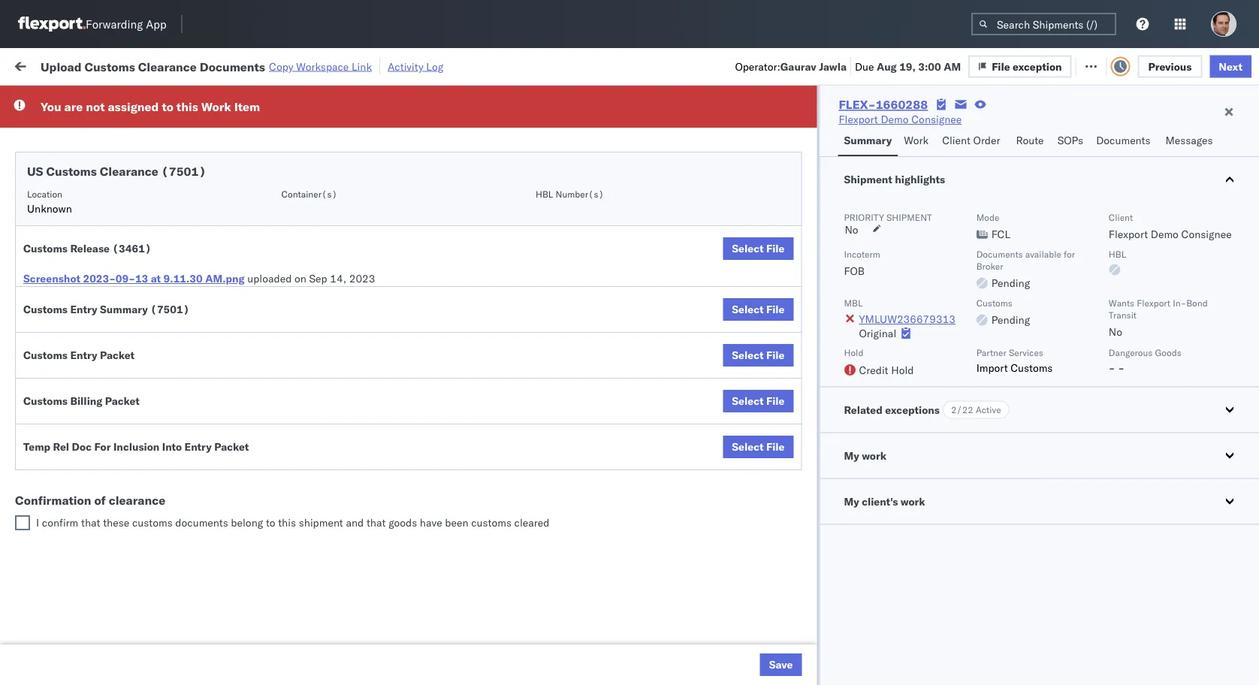 Task type: vqa. For each thing, say whether or not it's contained in the screenshot.
tables,
no



Task type: locate. For each thing, give the bounding box(es) containing it.
work inside button
[[163, 58, 189, 71]]

schedule delivery appointment up us customs clearance (7501)
[[35, 150, 185, 163]]

save button
[[760, 654, 802, 676]]

0 horizontal spatial shipment
[[299, 516, 343, 529]]

0 horizontal spatial import
[[126, 58, 160, 71]]

1 vertical spatial dec
[[312, 448, 332, 461]]

sep
[[309, 272, 327, 285]]

4 ocean fcl from the top
[[460, 316, 512, 329]]

2 vertical spatial uetu5238478
[[1006, 415, 1079, 428]]

ocean fcl for test123456 schedule pickup from los angeles, ca 'button'
[[460, 283, 512, 296]]

entry
[[70, 303, 97, 316], [70, 349, 97, 362], [184, 440, 212, 453]]

1 vertical spatial 2023
[[356, 514, 382, 527]]

1 that from the left
[[81, 516, 100, 529]]

2022 for second schedule pickup from los angeles, ca 'button' from the top of the page
[[348, 217, 374, 230]]

client inside button
[[942, 134, 971, 147]]

schedule pickup from los angeles, ca for test123456
[[35, 275, 202, 303]]

schedule pickup from los angeles, ca button for abcdefg78456546
[[35, 340, 213, 371]]

0 vertical spatial 23,
[[334, 415, 350, 428]]

resize handle column header for deadline
[[382, 116, 400, 685]]

0 horizontal spatial customs
[[132, 516, 173, 529]]

work down 1893174 at the right of the page
[[901, 495, 925, 508]]

los right 09-
[[142, 275, 158, 288]]

1846748 up shipment highlights
[[862, 151, 907, 164]]

0 vertical spatial packet
[[100, 349, 135, 362]]

flex- down 'mbl'
[[829, 316, 862, 329]]

select
[[732, 242, 764, 255], [732, 303, 764, 316], [732, 349, 764, 362], [732, 394, 764, 408], [732, 440, 764, 453]]

0 vertical spatial jaw
[[1248, 151, 1259, 164]]

schedule for second schedule pickup from los angeles, ca 'button' from the top of the page
[[35, 208, 79, 222]]

2 horizontal spatial no
[[1109, 325, 1122, 338]]

pm right 7:00
[[267, 415, 284, 428]]

schedule for maeu9736123 schedule pickup from los angeles, ca 'button'
[[35, 473, 79, 486]]

uetu5238478 for confirm pickup from los angeles, ca
[[1006, 415, 1079, 428]]

appointment down clearance
[[123, 513, 185, 527]]

activity log
[[388, 60, 443, 73]]

3 ca from the top
[[35, 290, 49, 303]]

0 horizontal spatial hold
[[844, 347, 864, 358]]

4 account from the top
[[732, 646, 772, 660]]

1 schedule delivery appointment from the top
[[35, 150, 185, 163]]

schedule delivery appointment link down 'of'
[[35, 513, 185, 528]]

flexport for fob
[[1109, 228, 1148, 241]]

upload up the by:
[[41, 59, 82, 74]]

clearance down workitem button
[[100, 164, 158, 179]]

copy workspace link button
[[269, 60, 372, 73]]

1 vertical spatial confirm
[[35, 447, 73, 461]]

credit
[[859, 363, 888, 376]]

at
[[305, 58, 314, 71], [151, 272, 161, 285]]

my for my client's work button
[[844, 495, 859, 508]]

account
[[732, 514, 772, 527], [732, 547, 772, 560], [732, 613, 772, 627], [732, 646, 772, 660]]

gvcu5265864
[[926, 514, 1000, 527]]

resize handle column header for mode
[[532, 116, 550, 685]]

summary down the flexport demo consignee link
[[844, 134, 892, 147]]

0 horizontal spatial :
[[108, 93, 110, 104]]

3 abcdefg78456546 from the top
[[1023, 415, 1124, 428]]

1 integration test account - karl lagerfeld from the top
[[655, 514, 851, 527]]

3 flex-1846748 from the top
[[829, 217, 907, 230]]

my up filtered
[[15, 54, 39, 75]]

consignee inside 'button'
[[655, 123, 698, 134]]

1 omkar from the top
[[1211, 217, 1243, 230]]

los down 'upload customs clearance documents' button
[[142, 341, 158, 354]]

los inside the confirm pickup from los angeles, ca
[[136, 407, 152, 420]]

at left risk
[[305, 58, 314, 71]]

0 horizontal spatial client
[[557, 123, 582, 134]]

work up flex-1893174
[[862, 449, 886, 462]]

this left in
[[176, 99, 198, 114]]

9 schedule from the top
[[35, 513, 79, 527]]

6 hlxu8034992 from the top
[[1085, 316, 1159, 329]]

2 vertical spatial my
[[844, 495, 859, 508]]

0 horizontal spatial hbl
[[536, 188, 553, 199]]

0 vertical spatial my
[[15, 54, 39, 75]]

2 vertical spatial lhuu7894563,
[[926, 415, 1003, 428]]

select file
[[732, 242, 785, 255], [732, 303, 785, 316], [732, 349, 785, 362], [732, 394, 785, 408], [732, 440, 785, 453]]

packet
[[100, 349, 135, 362], [105, 394, 140, 408], [214, 440, 249, 453]]

1 horizontal spatial consignee
[[911, 113, 962, 126]]

3 integration from the top
[[655, 613, 707, 627]]

schedule delivery appointment up the confirm pickup from los angeles, ca
[[35, 381, 185, 394]]

schedule for second schedule delivery appointment button from the bottom
[[35, 381, 79, 394]]

1 horizontal spatial at
[[305, 58, 314, 71]]

(7501) for customs entry summary (7501)
[[150, 303, 190, 316]]

documents right sops button
[[1096, 134, 1151, 147]]

0 vertical spatial abcdefg78456546
[[1023, 349, 1124, 362]]

2 vertical spatial lhuu7894563, uetu5238478
[[926, 415, 1079, 428]]

1846748 up 'mbl'
[[862, 283, 907, 296]]

los for second schedule pickup from los angeles, ca 'button' from the top of the page
[[142, 208, 158, 222]]

customs inside upload customs clearance documents
[[71, 308, 114, 321]]

4 schedule from the top
[[35, 249, 79, 262]]

0 horizontal spatial summary
[[100, 303, 148, 316]]

0 horizontal spatial for
[[143, 93, 155, 104]]

2:59 up uploaded
[[242, 217, 265, 230]]

gaurav down messages button
[[1211, 184, 1245, 197]]

1 vertical spatial hold
[[891, 363, 914, 376]]

this right 11:30
[[278, 516, 296, 529]]

from for 1st schedule pickup from los angeles, ca link
[[117, 175, 139, 189]]

msdu7304509
[[926, 481, 1002, 494]]

flex-2130387 button
[[805, 510, 910, 532], [805, 510, 910, 532]]

schedule up us
[[35, 150, 79, 163]]

2 vertical spatial gaurav
[[1211, 184, 1245, 197]]

broker
[[976, 260, 1003, 272]]

1 vertical spatial pending
[[991, 313, 1030, 326]]

0 vertical spatial summary
[[844, 134, 892, 147]]

partner
[[976, 347, 1007, 358]]

1 vertical spatial sav
[[1245, 415, 1259, 428]]

schedule pickup from los angeles, ca for abcdefg78456546
[[35, 341, 202, 369]]

1 test123456 from the top
[[1023, 151, 1087, 164]]

operator: gaurav jawla
[[735, 60, 847, 73]]

schedule delivery appointment link for 4th schedule delivery appointment button from the top of the page
[[35, 513, 185, 528]]

omkar for ceau7522281, hlxu6269489, hlxu8034992
[[1211, 217, 1243, 230]]

1 vertical spatial work
[[862, 449, 886, 462]]

customs down 2023-
[[71, 308, 114, 321]]

0 horizontal spatial to
[[162, 99, 173, 114]]

1 horizontal spatial work
[[862, 449, 886, 462]]

flex-1889466 button
[[805, 345, 910, 366], [805, 345, 910, 366], [805, 378, 910, 399], [805, 378, 910, 399], [805, 411, 910, 432], [805, 411, 910, 432], [805, 444, 910, 465], [805, 444, 910, 465]]

bosch
[[557, 151, 587, 164], [655, 151, 685, 164], [557, 184, 587, 197], [557, 217, 587, 230], [655, 217, 685, 230], [655, 250, 685, 263], [557, 283, 587, 296], [655, 283, 685, 296], [557, 316, 587, 329], [655, 316, 685, 329], [655, 349, 685, 362], [655, 382, 685, 395], [557, 415, 587, 428], [655, 415, 685, 428], [655, 448, 685, 461]]

los for test123456 schedule pickup from los angeles, ca 'button'
[[142, 275, 158, 288]]

flex- up credit
[[829, 349, 862, 362]]

clearance up "work,"
[[138, 59, 197, 74]]

on right the "link"
[[374, 58, 386, 71]]

7:00
[[242, 415, 265, 428]]

batch action button
[[1152, 54, 1250, 76]]

select file button
[[723, 237, 794, 260], [723, 298, 794, 321], [723, 344, 794, 367], [723, 390, 794, 412], [723, 436, 794, 458]]

1 : from the left
[[108, 93, 110, 104]]

file for customs entry summary (7501)
[[766, 303, 785, 316]]

0 vertical spatial flexport
[[839, 113, 878, 126]]

shipment highlights
[[844, 173, 945, 186]]

file
[[1003, 58, 1022, 71], [992, 60, 1010, 73], [766, 242, 785, 255], [766, 303, 785, 316], [766, 349, 785, 362], [766, 394, 785, 408], [766, 440, 785, 453]]

0 horizontal spatial mode
[[460, 123, 483, 134]]

schedule for 1st schedule delivery appointment button from the top
[[35, 150, 79, 163]]

mode
[[460, 123, 483, 134], [976, 211, 999, 223]]

gaurav
[[780, 60, 816, 73], [1211, 151, 1245, 164], [1211, 184, 1245, 197]]

edt, for 1st schedule delivery appointment button from the top
[[287, 151, 311, 164]]

integration
[[655, 514, 707, 527], [655, 547, 707, 560], [655, 613, 707, 627], [655, 646, 707, 660]]

angeles, for maeu9736123 schedule pickup from los angeles, ca 'button'
[[161, 473, 202, 486]]

documents inside documents available for broker
[[976, 248, 1023, 260]]

my work up "filtered by:"
[[15, 54, 82, 75]]

1 horizontal spatial no
[[845, 223, 858, 236]]

3 edt, from the top
[[287, 217, 311, 230]]

am for 2nd schedule pickup from los angeles, ca link from the top
[[267, 217, 285, 230]]

confirmation of clearance
[[15, 493, 165, 508]]

to
[[162, 99, 173, 114], [266, 516, 275, 529]]

work up the by:
[[43, 54, 82, 75]]

hlxu6269489, down route button
[[1005, 183, 1082, 196]]

0 vertical spatial no
[[352, 93, 364, 104]]

schedule delivery appointment button down workitem button
[[35, 149, 185, 166]]

that
[[81, 516, 100, 529], [367, 516, 386, 529]]

next button
[[1210, 55, 1252, 78]]

1 abcdefg78456546 from the top
[[1023, 349, 1124, 362]]

schedule pickup from los angeles, ca link for maeu9736123
[[35, 472, 213, 502]]

1846748 up fob on the right
[[862, 250, 907, 263]]

work inside "button"
[[904, 134, 929, 147]]

1 horizontal spatial that
[[367, 516, 386, 529]]

my work up flex-1893174
[[844, 449, 886, 462]]

entry right into
[[184, 440, 212, 453]]

1846748 up incoterm
[[862, 217, 907, 230]]

2 omkar from the top
[[1211, 415, 1243, 428]]

customs up customs billing packet
[[23, 349, 68, 362]]

23, up the 24,
[[334, 415, 350, 428]]

of
[[94, 493, 106, 508]]

2 vertical spatial work
[[904, 134, 929, 147]]

5 schedule pickup from los angeles, ca button from the top
[[35, 472, 213, 504]]

ocean fcl for confirm pickup from los angeles, ca button
[[460, 415, 512, 428]]

4 schedule pickup from los angeles, ca from the top
[[35, 341, 202, 369]]

schedule delivery appointment for 1st schedule delivery appointment button from the top
[[35, 150, 185, 163]]

my work inside button
[[844, 449, 886, 462]]

delivery for 2:59
[[82, 150, 120, 163]]

ca inside the confirm pickup from los angeles, ca
[[35, 422, 49, 435]]

hold right credit
[[891, 363, 914, 376]]

angeles, for second schedule pickup from los angeles, ca 'button' from the top of the page
[[161, 208, 202, 222]]

pickup for confirm pickup from los angeles, ca button
[[76, 407, 108, 420]]

8 resize handle column header from the left
[[998, 116, 1016, 685]]

dec up '9:00 am est, dec 24, 2022'
[[312, 415, 331, 428]]

flex-1660288
[[839, 97, 928, 112]]

0 vertical spatial confirm
[[35, 407, 73, 420]]

0 vertical spatial for
[[143, 93, 155, 104]]

23,
[[334, 415, 350, 428], [337, 514, 354, 527]]

flexport left in-
[[1137, 297, 1171, 308]]

resize handle column header for consignee
[[780, 116, 798, 685]]

9,
[[334, 316, 344, 329]]

am for confirm delivery link
[[267, 448, 285, 461]]

jawla
[[819, 60, 847, 73]]

highlights
[[895, 173, 945, 186]]

0 horizontal spatial on
[[294, 272, 306, 285]]

3 lhuu7894563, uetu5238478 from the top
[[926, 415, 1079, 428]]

1 horizontal spatial :
[[346, 93, 348, 104]]

2130387
[[862, 514, 907, 527]]

3 select from the top
[[732, 349, 764, 362]]

upload inside upload customs clearance documents
[[35, 308, 69, 321]]

2 horizontal spatial work
[[904, 134, 929, 147]]

1 vertical spatial work
[[201, 99, 231, 114]]

delivery for 11:30
[[82, 513, 120, 527]]

0 vertical spatial dec
[[312, 415, 331, 428]]

1 horizontal spatial customs
[[471, 516, 512, 529]]

demo
[[881, 113, 909, 126], [1151, 228, 1179, 241]]

select for customs billing packet
[[732, 394, 764, 408]]

upload customs clearance documents
[[35, 308, 165, 336]]

1 ceau7522281, from the top
[[926, 150, 1003, 163]]

2022 for 1st schedule delivery appointment button from the top
[[348, 151, 374, 164]]

schedule down upload customs clearance documents
[[35, 341, 79, 354]]

delivery for 9:00
[[76, 447, 114, 461]]

2 horizontal spatial client
[[1109, 211, 1133, 223]]

pickup inside the confirm pickup from los angeles, ca
[[76, 407, 108, 420]]

abcdefg78456546 down transit
[[1023, 349, 1124, 362]]

gaurav jaw
[[1211, 151, 1259, 164], [1211, 184, 1259, 197]]

2 schedule delivery appointment link from the top
[[35, 248, 185, 263]]

lhuu7894563,
[[926, 349, 1003, 362], [926, 382, 1003, 395], [926, 415, 1003, 428]]

packet for customs billing packet
[[105, 394, 140, 408]]

1 vertical spatial jaw
[[1248, 184, 1259, 197]]

abcdefg78456546
[[1023, 349, 1124, 362], [1023, 382, 1124, 395], [1023, 415, 1124, 428]]

you are not assigned to this work item
[[41, 99, 260, 114]]

demo up in-
[[1151, 228, 1179, 241]]

2:59
[[242, 151, 265, 164], [242, 184, 265, 197], [242, 217, 265, 230], [242, 283, 265, 296]]

documents inside upload customs clearance documents
[[35, 323, 89, 336]]

hlxu6269489, up available
[[1005, 216, 1082, 230]]

1 vertical spatial omkar
[[1211, 415, 1243, 428]]

23, for 2022
[[334, 415, 350, 428]]

1 integration from the top
[[655, 514, 707, 527]]

-
[[1109, 361, 1115, 374], [1118, 361, 1124, 374], [775, 514, 781, 527], [775, 547, 781, 560], [775, 613, 781, 627], [775, 646, 781, 660]]

flexport inside client flexport demo consignee incoterm fob
[[1109, 228, 1148, 241]]

1 vertical spatial hbl
[[1109, 248, 1126, 260]]

los for confirm pickup from los angeles, ca button
[[136, 407, 152, 420]]

ca for test123456 schedule pickup from los angeles, ca 'button'
[[35, 290, 49, 303]]

dec for 23,
[[312, 415, 331, 428]]

appointment up the confirm pickup from los angeles, ca link
[[123, 381, 185, 394]]

flex-1660288 link
[[839, 97, 928, 112]]

dec
[[312, 415, 331, 428], [312, 448, 332, 461]]

copy
[[269, 60, 293, 73]]

los down workitem button
[[142, 175, 158, 189]]

resize handle column header for workitem
[[215, 116, 233, 685]]

numbers inside container numbers
[[926, 129, 963, 140]]

ceau7522281, hlxu6269489, hlxu8034992
[[926, 150, 1159, 163], [926, 183, 1159, 196], [926, 216, 1159, 230], [926, 249, 1159, 263], [926, 282, 1159, 296], [926, 316, 1159, 329]]

flex-1846748 up 'mbl'
[[829, 283, 907, 296]]

schedule pickup from los angeles, ca button for test123456
[[35, 274, 213, 305]]

entry down 2023-
[[70, 303, 97, 316]]

1 omkar sav from the top
[[1211, 217, 1259, 230]]

services
[[1009, 347, 1043, 358]]

schedule delivery appointment link up the confirm pickup from los angeles, ca
[[35, 381, 185, 396]]

lhuu7894563, uetu5238478 for confirm pickup from los angeles, ca
[[926, 415, 1079, 428]]

0 vertical spatial work
[[43, 54, 82, 75]]

3 integration test account - karl lagerfeld from the top
[[655, 613, 851, 627]]

jaw
[[1248, 151, 1259, 164], [1248, 184, 1259, 197]]

to right 'assigned'
[[162, 99, 173, 114]]

select file for customs entry packet
[[732, 349, 785, 362]]

2/22
[[951, 404, 973, 415]]

0 horizontal spatial work
[[43, 54, 82, 75]]

schedule delivery appointment link for third schedule delivery appointment button from the bottom
[[35, 248, 185, 263]]

1 vertical spatial 23,
[[337, 514, 354, 527]]

0 vertical spatial mode
[[460, 123, 483, 134]]

3 hlxu6269489, from the top
[[1005, 216, 1082, 230]]

14,
[[330, 272, 346, 285]]

these
[[103, 516, 129, 529]]

0 vertical spatial omkar sav
[[1211, 217, 1259, 230]]

4 integration from the top
[[655, 646, 707, 660]]

mode up broker
[[976, 211, 999, 223]]

mode right snooze in the left top of the page
[[460, 123, 483, 134]]

2 horizontal spatial consignee
[[1181, 228, 1232, 241]]

to right belong
[[266, 516, 275, 529]]

from inside the confirm pickup from los angeles, ca
[[111, 407, 133, 420]]

flex- down flex-1893174
[[829, 514, 862, 527]]

workspace
[[296, 60, 349, 73]]

1846748 up priority shipment
[[862, 184, 907, 197]]

id
[[825, 123, 834, 134]]

appointment up 13
[[123, 249, 185, 262]]

flexport inside 'wants flexport in-bond transit no'
[[1137, 297, 1171, 308]]

0 vertical spatial work
[[163, 58, 189, 71]]

0 vertical spatial pm
[[267, 415, 284, 428]]

hlxu6269489, up services
[[1005, 316, 1082, 329]]

test123456 right broker
[[1023, 250, 1087, 263]]

flex-1893174 button
[[805, 477, 910, 498], [805, 477, 910, 498]]

los up inclusion
[[136, 407, 152, 420]]

flexport up the wants
[[1109, 228, 1148, 241]]

2:59 left container(s)
[[242, 184, 265, 197]]

import inside button
[[126, 58, 160, 71]]

1 horizontal spatial for
[[1064, 248, 1075, 260]]

0 vertical spatial clearance
[[138, 59, 197, 74]]

0 horizontal spatial that
[[81, 516, 100, 529]]

4 2:59 am edt, nov 5, 2022 from the top
[[242, 283, 374, 296]]

0 vertical spatial pending
[[991, 276, 1030, 290]]

schedule for abcdefg78456546 schedule pickup from los angeles, ca 'button'
[[35, 341, 79, 354]]

from up (3461) on the left of page
[[117, 208, 139, 222]]

file for customs entry packet
[[766, 349, 785, 362]]

confirm inside the confirm pickup from los angeles, ca
[[35, 407, 73, 420]]

7 schedule from the top
[[35, 381, 79, 394]]

3 lhuu7894563, from the top
[[926, 415, 1003, 428]]

action
[[1208, 58, 1241, 71]]

1 horizontal spatial hold
[[891, 363, 914, 376]]

7 resize handle column header from the left
[[900, 116, 918, 685]]

work left item
[[201, 99, 231, 114]]

clearance inside upload customs clearance documents
[[116, 308, 165, 321]]

4 flex-1889466 from the top
[[829, 448, 907, 461]]

3 select file button from the top
[[723, 344, 794, 367]]

5 ocean fcl from the top
[[460, 415, 512, 428]]

1 horizontal spatial demo
[[1151, 228, 1179, 241]]

1 customs from the left
[[132, 516, 173, 529]]

abcdefg78456546 down services
[[1023, 382, 1124, 395]]

am for schedule delivery appointment link related to 1st schedule delivery appointment button from the top
[[267, 151, 285, 164]]

1 select file from the top
[[732, 242, 785, 255]]

flex-1846748 up fob on the right
[[829, 250, 907, 263]]

1 vertical spatial packet
[[105, 394, 140, 408]]

23, for 2023
[[337, 514, 354, 527]]

1 vertical spatial upload
[[35, 308, 69, 321]]

schedule for 4th schedule delivery appointment button from the top of the page
[[35, 513, 79, 527]]

documents up broker
[[976, 248, 1023, 260]]

2 abcdefg78456546 from the top
[[1023, 382, 1124, 395]]

test123456
[[1023, 151, 1087, 164], [1023, 250, 1087, 263], [1023, 283, 1087, 296], [1023, 316, 1087, 329]]

log
[[426, 60, 443, 73]]

shipment down highlights
[[886, 211, 932, 223]]

1 lhuu7894563, uetu5238478 from the top
[[926, 349, 1079, 362]]

incoterm
[[844, 248, 880, 260]]

hbl for hbl
[[1109, 248, 1126, 260]]

ca down screenshot
[[35, 290, 49, 303]]

1 vertical spatial omkar sav
[[1211, 415, 1259, 428]]

for left "work,"
[[143, 93, 155, 104]]

schedule delivery appointment for second schedule delivery appointment button from the bottom
[[35, 381, 185, 394]]

location
[[27, 188, 62, 199]]

1 vertical spatial entry
[[70, 349, 97, 362]]

ca up temp
[[35, 422, 49, 435]]

confirm delivery button
[[35, 447, 114, 463]]

omkar sav for lhuu7894563, uetu5238478
[[1211, 415, 1259, 428]]

entry for summary
[[70, 303, 97, 316]]

1 horizontal spatial to
[[266, 516, 275, 529]]

1 flex-1889466 from the top
[[829, 349, 907, 362]]

1 vertical spatial lhuu7894563,
[[926, 382, 1003, 395]]

schedule delivery appointment link down workitem button
[[35, 149, 185, 164]]

sav for ceau7522281, hlxu6269489, hlxu8034992
[[1245, 217, 1259, 230]]

schedule up confirmation
[[35, 473, 79, 486]]

1 resize handle column header from the left
[[215, 116, 233, 685]]

4 ceau7522281, hlxu6269489, hlxu8034992 from the top
[[926, 249, 1159, 263]]

schedule delivery appointment link up 2023-
[[35, 248, 185, 263]]

omkar
[[1211, 217, 1243, 230], [1211, 415, 1243, 428]]

(7501) down you are not assigned to this work item
[[161, 164, 206, 179]]

from up clearance
[[117, 473, 139, 486]]

Search Shipments (/) text field
[[971, 13, 1116, 35]]

flex- down credit
[[829, 415, 862, 428]]

confirm for confirm pickup from los angeles, ca
[[35, 407, 73, 420]]

0 horizontal spatial numbers
[[926, 129, 963, 140]]

confirm for confirm delivery
[[35, 447, 73, 461]]

resize handle column header
[[215, 116, 233, 685], [382, 116, 400, 685], [434, 116, 452, 685], [532, 116, 550, 685], [630, 116, 648, 685], [780, 116, 798, 685], [900, 116, 918, 685], [998, 116, 1016, 685], [1185, 116, 1203, 685], [1232, 116, 1250, 685]]

numbers
[[1078, 123, 1115, 134], [926, 129, 963, 140]]

5 resize handle column header from the left
[[630, 116, 648, 685]]

1 2:59 from the top
[[242, 151, 265, 164]]

hbl
[[536, 188, 553, 199], [1109, 248, 1126, 260]]

messages
[[1166, 134, 1213, 147]]

angeles, inside the confirm pickup from los angeles, ca
[[155, 407, 196, 420]]

work down the flexport demo consignee link
[[904, 134, 929, 147]]

0 vertical spatial uetu5238478
[[1006, 349, 1079, 362]]

pickup for second schedule pickup from los angeles, ca 'button' from the top of the page
[[82, 208, 114, 222]]

3 1846748 from the top
[[862, 217, 907, 230]]

2022 for test123456 schedule pickup from los angeles, ca 'button'
[[348, 283, 374, 296]]

None checkbox
[[15, 515, 30, 530]]

documents available for broker
[[976, 248, 1075, 272]]

0 vertical spatial omkar
[[1211, 217, 1243, 230]]

flex- up incoterm
[[829, 217, 862, 230]]

confirmation
[[15, 493, 91, 508]]

1 pending from the top
[[991, 276, 1030, 290]]

customs down services
[[1011, 361, 1053, 374]]

0 vertical spatial hold
[[844, 347, 864, 358]]

3 2:59 from the top
[[242, 217, 265, 230]]

4 resize handle column header from the left
[[532, 116, 550, 685]]

est, left jan
[[293, 514, 315, 527]]

client inside button
[[557, 123, 582, 134]]

omkar for lhuu7894563, uetu5238478
[[1211, 415, 1243, 428]]

los for 1st schedule pickup from los angeles, ca 'button'
[[142, 175, 158, 189]]

1 select file button from the top
[[723, 237, 794, 260]]

in-
[[1173, 297, 1186, 308]]

documents up customs entry packet
[[35, 323, 89, 336]]

customs down broker
[[976, 297, 1013, 308]]

2:59 down deadline
[[242, 151, 265, 164]]

snoozed : no
[[311, 93, 364, 104]]

cleared
[[514, 516, 550, 529]]

1 vertical spatial lhuu7894563, uetu5238478
[[926, 382, 1079, 395]]

flex-1846748 for upload customs clearance documents link
[[829, 316, 907, 329]]

4 2:59 from the top
[[242, 283, 265, 296]]

(7501)
[[161, 164, 206, 179], [150, 303, 190, 316]]

pickup for abcdefg78456546 schedule pickup from los angeles, ca 'button'
[[82, 341, 114, 354]]

am
[[944, 60, 961, 73], [267, 151, 285, 164], [267, 184, 285, 197], [267, 217, 285, 230], [267, 283, 285, 296], [267, 316, 285, 329], [267, 448, 285, 461]]

0 vertical spatial this
[[176, 99, 198, 114]]

angeles, for 1st schedule pickup from los angeles, ca 'button'
[[161, 175, 202, 189]]

4 select from the top
[[732, 394, 764, 408]]

1 vertical spatial gaurav jaw
[[1211, 184, 1259, 197]]

0 horizontal spatial work
[[163, 58, 189, 71]]

1 vertical spatial import
[[976, 361, 1008, 374]]

ca up customs billing packet
[[35, 356, 49, 369]]

from down 'upload customs clearance documents' button
[[117, 341, 139, 354]]

hbl for hbl number(s)
[[536, 188, 553, 199]]

24,
[[335, 448, 351, 461]]

2:59 am edt, nov 5, 2022
[[242, 151, 374, 164], [242, 184, 374, 197], [242, 217, 374, 230], [242, 283, 374, 296]]

schedule down customs entry packet
[[35, 381, 79, 394]]

0 horizontal spatial consignee
[[655, 123, 698, 134]]

schedule delivery appointment up 2023-
[[35, 249, 185, 262]]

pending for documents available for broker
[[991, 276, 1030, 290]]

my client's work
[[844, 495, 925, 508]]

0 vertical spatial entry
[[70, 303, 97, 316]]

numbers for container numbers
[[926, 129, 963, 140]]

filtered by:
[[15, 92, 69, 105]]

3 uetu5238478 from the top
[[1006, 415, 1079, 428]]

summary down 09-
[[100, 303, 148, 316]]

5 schedule from the top
[[35, 275, 79, 288]]

2 ceau7522281, hlxu6269489, hlxu8034992 from the top
[[926, 183, 1159, 196]]

0 vertical spatial to
[[162, 99, 173, 114]]

lhuu7894563, for confirm pickup from los angeles, ca
[[926, 415, 1003, 428]]

est, for 11:30
[[293, 514, 315, 527]]

no right the snoozed
[[352, 93, 364, 104]]

1 horizontal spatial summary
[[844, 134, 892, 147]]

1 horizontal spatial hbl
[[1109, 248, 1126, 260]]

resize handle column header for flex id
[[900, 116, 918, 685]]

1 horizontal spatial this
[[278, 516, 296, 529]]

dec left the 24,
[[312, 448, 332, 461]]

flex-1846748 for schedule delivery appointment link related to 1st schedule delivery appointment button from the top
[[829, 151, 907, 164]]

23, right jan
[[337, 514, 354, 527]]

1 vertical spatial demo
[[1151, 228, 1179, 241]]

2023 left goods
[[356, 514, 382, 527]]

flexport up summary button
[[839, 113, 878, 126]]

3 5, from the top
[[335, 217, 345, 230]]

schedule for 1st schedule pickup from los angeles, ca 'button'
[[35, 175, 79, 189]]

flex-1846748
[[829, 151, 907, 164], [829, 184, 907, 197], [829, 217, 907, 230], [829, 250, 907, 263], [829, 283, 907, 296], [829, 316, 907, 329]]

hbl left number(s)
[[536, 188, 553, 199]]

2 vertical spatial clearance
[[116, 308, 165, 321]]

1 1889466 from the top
[[862, 349, 907, 362]]

1 horizontal spatial client
[[942, 134, 971, 147]]

previous button
[[1138, 55, 1202, 78]]

4 flex-1846748 from the top
[[829, 250, 907, 263]]

5 flex-1846748 from the top
[[829, 283, 907, 296]]

that right and
[[367, 516, 386, 529]]

1 sav from the top
[[1245, 217, 1259, 230]]

2 sav from the top
[[1245, 415, 1259, 428]]

0 vertical spatial lhuu7894563,
[[926, 349, 1003, 362]]

1 vertical spatial to
[[266, 516, 275, 529]]

file for customs billing packet
[[766, 394, 785, 408]]

container
[[926, 117, 966, 128]]



Task type: describe. For each thing, give the bounding box(es) containing it.
active
[[976, 404, 1001, 415]]

from for schedule pickup from los angeles, ca link associated with test123456
[[117, 275, 139, 288]]

1 horizontal spatial mode
[[976, 211, 999, 223]]

schedule delivery appointment link for 1st schedule delivery appointment button from the top
[[35, 149, 185, 164]]

doc
[[72, 440, 92, 453]]

confirm pickup from los angeles, ca button
[[35, 406, 213, 438]]

partner services import customs
[[976, 347, 1053, 374]]

hbl number(s)
[[536, 188, 604, 199]]

1 schedule pickup from los angeles, ca button from the top
[[35, 175, 213, 206]]

inclusion
[[113, 440, 159, 453]]

client flexport demo consignee incoterm fob
[[844, 211, 1232, 278]]

temp rel doc for inclusion into entry packet
[[23, 440, 249, 453]]

1 vertical spatial at
[[151, 272, 161, 285]]

09-
[[116, 272, 135, 285]]

in
[[224, 93, 232, 104]]

dec for 24,
[[312, 448, 332, 461]]

am for upload customs clearance documents link
[[267, 316, 285, 329]]

temp
[[23, 440, 50, 453]]

2 appointment from the top
[[123, 249, 185, 262]]

no inside 'wants flexport in-bond transit no'
[[1109, 325, 1122, 338]]

2 2:59 am edt, nov 5, 2022 from the top
[[242, 184, 374, 197]]

4 1846748 from the top
[[862, 250, 907, 263]]

select for temp rel doc for inclusion into entry packet
[[732, 440, 764, 453]]

4 karl from the top
[[784, 646, 803, 660]]

transit
[[1109, 309, 1137, 320]]

9 resize handle column header from the left
[[1185, 116, 1203, 685]]

flex- up flex-2130387
[[829, 481, 862, 494]]

activity
[[388, 60, 423, 73]]

2 account from the top
[[732, 547, 772, 560]]

2 hlxu6269489, from the top
[[1005, 183, 1082, 196]]

select for customs entry packet
[[732, 349, 764, 362]]

consignee button
[[648, 119, 783, 134]]

2 lagerfeld from the top
[[806, 547, 851, 560]]

0 horizontal spatial my work
[[15, 54, 82, 75]]

2 5, from the top
[[335, 184, 345, 197]]

2 hlxu8034992 from the top
[[1085, 183, 1159, 196]]

1 hlxu6269489, from the top
[[1005, 150, 1082, 163]]

progress
[[234, 93, 272, 104]]

2 vertical spatial entry
[[184, 440, 212, 453]]

2 gaurav jaw from the top
[[1211, 184, 1259, 197]]

am.png
[[205, 272, 245, 285]]

goods
[[1155, 347, 1182, 358]]

2 schedule pickup from los angeles, ca from the top
[[35, 208, 202, 237]]

1 vertical spatial gaurav
[[1211, 151, 1245, 164]]

test123456 for schedule pickup from los angeles, ca
[[1023, 283, 1087, 296]]

pickup for maeu9736123 schedule pickup from los angeles, ca 'button'
[[82, 473, 114, 486]]

ca for abcdefg78456546 schedule pickup from los angeles, ca 'button'
[[35, 356, 49, 369]]

1 vertical spatial shipment
[[299, 516, 343, 529]]

workitem
[[17, 123, 56, 134]]

ca for maeu9736123 schedule pickup from los angeles, ca 'button'
[[35, 488, 49, 501]]

9.11.30
[[163, 272, 203, 285]]

lhuu7894563, for schedule pickup from los angeles, ca
[[926, 349, 1003, 362]]

2 lhuu7894563, from the top
[[926, 382, 1003, 395]]

workitem button
[[9, 119, 218, 134]]

customs release (3461)
[[23, 242, 151, 255]]

jaehyung c
[[1211, 514, 1259, 527]]

9:00
[[242, 448, 265, 461]]

0 horizontal spatial demo
[[881, 113, 909, 126]]

customs up screenshot
[[23, 242, 68, 255]]

flexport. image
[[18, 17, 86, 32]]

187 on track
[[352, 58, 413, 71]]

4 schedule delivery appointment button from the top
[[35, 513, 185, 529]]

0 vertical spatial at
[[305, 58, 314, 71]]

flex id button
[[798, 119, 903, 134]]

i
[[36, 516, 39, 529]]

flex-1846748 for schedule pickup from los angeles, ca link associated with test123456
[[829, 283, 907, 296]]

have
[[420, 516, 442, 529]]

maeu9408431
[[1023, 514, 1099, 527]]

est, for 9:00
[[287, 448, 310, 461]]

from for schedule pickup from los angeles, ca link for maeu9736123
[[117, 473, 139, 486]]

by:
[[54, 92, 69, 105]]

documents button
[[1090, 127, 1160, 156]]

2 schedule pickup from los angeles, ca link from the top
[[35, 208, 213, 238]]

2 vertical spatial packet
[[214, 440, 249, 453]]

Search Work text field
[[754, 54, 918, 76]]

demo inside client flexport demo consignee incoterm fob
[[1151, 228, 1179, 241]]

screenshot
[[23, 272, 80, 285]]

6 hlxu6269489, from the top
[[1005, 316, 1082, 329]]

shipment highlights button
[[820, 157, 1259, 202]]

select file button for customs billing packet
[[723, 390, 794, 412]]

client name
[[557, 123, 608, 134]]

6 ocean fcl from the top
[[460, 514, 512, 527]]

3 2:59 am edt, nov 5, 2022 from the top
[[242, 217, 374, 230]]

my client's work button
[[820, 479, 1259, 524]]

0 vertical spatial gaurav
[[780, 60, 816, 73]]

pm for 7:00
[[267, 415, 284, 428]]

1889466 for confirm delivery
[[862, 448, 907, 461]]

3 ceau7522281, hlxu6269489, hlxu8034992 from the top
[[926, 216, 1159, 230]]

schedule delivery appointment link for second schedule delivery appointment button from the bottom
[[35, 381, 185, 396]]

1 vertical spatial this
[[278, 516, 296, 529]]

customs up the status
[[84, 59, 135, 74]]

edt, for second schedule pickup from los angeles, ca 'button' from the top of the page
[[287, 217, 311, 230]]

entry for packet
[[70, 349, 97, 362]]

2 integration test account - karl lagerfeld from the top
[[655, 547, 851, 560]]

flex- up related on the bottom right
[[829, 382, 862, 395]]

1 schedule delivery appointment button from the top
[[35, 149, 185, 166]]

flex- up fob on the right
[[829, 250, 862, 263]]

4 appointment from the top
[[123, 513, 185, 527]]

upload for upload customs clearance documents
[[35, 308, 69, 321]]

schedule pickup from los angeles, ca button for maeu9736123
[[35, 472, 213, 504]]

customs left "billing"
[[23, 394, 68, 408]]

exceptions
[[885, 403, 940, 416]]

0 horizontal spatial this
[[176, 99, 198, 114]]

customs entry packet
[[23, 349, 135, 362]]

batch action
[[1175, 58, 1241, 71]]

4 ceau7522281, from the top
[[926, 249, 1003, 263]]

6 ceau7522281, from the top
[[926, 316, 1003, 329]]

from for 2nd schedule pickup from los angeles, ca link from the top
[[117, 208, 139, 222]]

client order
[[942, 134, 1000, 147]]

flex-1889466 for confirm delivery
[[829, 448, 907, 461]]

upload for upload customs clearance documents copy workspace link
[[41, 59, 82, 74]]

flex-1889466 for schedule pickup from los angeles, ca
[[829, 349, 907, 362]]

edt, for test123456 schedule pickup from los angeles, ca 'button'
[[287, 283, 311, 296]]

consignee inside client flexport demo consignee incoterm fob
[[1181, 228, 1232, 241]]

2 customs from the left
[[471, 516, 512, 529]]

select file button for customs release (3461)
[[723, 237, 794, 260]]

priority shipment
[[844, 211, 932, 223]]

confirm pickup from los angeles, ca
[[35, 407, 196, 435]]

confirm
[[42, 516, 78, 529]]

ca for confirm pickup from los angeles, ca button
[[35, 422, 49, 435]]

5 ceau7522281, from the top
[[926, 282, 1003, 296]]

3 appointment from the top
[[123, 381, 185, 394]]

5 hlxu8034992 from the top
[[1085, 282, 1159, 296]]

2/22 active
[[951, 404, 1001, 415]]

confirm pickup from los angeles, ca link
[[35, 406, 213, 436]]

file for temp rel doc for inclusion into entry packet
[[766, 440, 785, 453]]

maeu9736123
[[1023, 481, 1099, 494]]

1 gaurav jaw from the top
[[1211, 151, 1259, 164]]

select file button for customs entry summary (7501)
[[723, 298, 794, 321]]

6 1846748 from the top
[[862, 316, 907, 329]]

am for schedule pickup from los angeles, ca link associated with test123456
[[267, 283, 285, 296]]

angeles, for test123456 schedule pickup from los angeles, ca 'button'
[[161, 275, 202, 288]]

1 hlxu8034992 from the top
[[1085, 150, 1159, 163]]

2 uetu5238478 from the top
[[1006, 382, 1079, 395]]

clearance for upload customs clearance documents
[[116, 308, 165, 321]]

3 resize handle column header from the left
[[434, 116, 452, 685]]

abcdefg78456546 for confirm pickup from los angeles, ca
[[1023, 415, 1124, 428]]

schedule for test123456 schedule pickup from los angeles, ca 'button'
[[35, 275, 79, 288]]

0 vertical spatial shipment
[[886, 211, 932, 223]]

forwarding app link
[[18, 17, 167, 32]]

priority
[[844, 211, 884, 223]]

1 ceau7522281, hlxu6269489, hlxu8034992 from the top
[[926, 150, 1159, 163]]

ca for 1st schedule pickup from los angeles, ca 'button'
[[35, 190, 49, 204]]

item
[[234, 99, 260, 114]]

5 hlxu6269489, from the top
[[1005, 282, 1082, 296]]

flex- up 'mbl'
[[829, 283, 862, 296]]

(7501) for us customs clearance (7501)
[[161, 164, 206, 179]]

6 ceau7522281, hlxu6269489, hlxu8034992 from the top
[[926, 316, 1159, 329]]

client inside client flexport demo consignee incoterm fob
[[1109, 211, 1133, 223]]

blocked,
[[184, 93, 222, 104]]

2022 for confirm pickup from los angeles, ca button
[[353, 415, 379, 428]]

2 test123456 from the top
[[1023, 250, 1087, 263]]

1 2:59 am edt, nov 5, 2022 from the top
[[242, 151, 374, 164]]

confirm delivery
[[35, 447, 114, 461]]

2 flex-1889466 from the top
[[829, 382, 907, 395]]

documents inside documents button
[[1096, 134, 1151, 147]]

3 karl from the top
[[784, 613, 803, 627]]

mode inside button
[[460, 123, 483, 134]]

wants
[[1109, 297, 1134, 308]]

2 lhuu7894563, uetu5238478 from the top
[[926, 382, 1079, 395]]

schedule for third schedule delivery appointment button from the bottom
[[35, 249, 79, 262]]

2 that from the left
[[367, 516, 386, 529]]

2 schedule delivery appointment button from the top
[[35, 248, 185, 265]]

mbl/mawb numbers
[[1023, 123, 1115, 134]]

work,
[[158, 93, 182, 104]]

(3461)
[[112, 242, 151, 255]]

clearance
[[109, 493, 165, 508]]

select file button for customs entry packet
[[723, 344, 794, 367]]

documents
[[175, 516, 228, 529]]

you
[[41, 99, 61, 114]]

2 ceau7522281, from the top
[[926, 183, 1003, 196]]

0 horizontal spatial no
[[352, 93, 364, 104]]

10 resize handle column header from the left
[[1232, 116, 1250, 685]]

1 schedule pickup from los angeles, ca from the top
[[35, 175, 202, 204]]

1 account from the top
[[732, 514, 772, 527]]

2:59 for second schedule pickup from los angeles, ca 'button' from the top of the page
[[242, 217, 265, 230]]

message
[[201, 58, 243, 71]]

4 5, from the top
[[335, 283, 345, 296]]

4 lagerfeld from the top
[[806, 646, 851, 660]]

flex- down flex id button
[[829, 151, 862, 164]]

(10)
[[243, 58, 270, 71]]

rel
[[53, 440, 69, 453]]

5 ceau7522281, hlxu6269489, hlxu8034992 from the top
[[926, 282, 1159, 296]]

original
[[859, 326, 896, 340]]

abcdefg78456546 for schedule pickup from los angeles, ca
[[1023, 349, 1124, 362]]

client name button
[[550, 119, 633, 134]]

2 jaw from the top
[[1248, 184, 1259, 197]]

flex- up flex-1893174
[[829, 448, 862, 461]]

flexport for no
[[1137, 297, 1171, 308]]

2 flex-1846748 from the top
[[829, 184, 907, 197]]

import inside partner services import customs
[[976, 361, 1008, 374]]

2 1889466 from the top
[[862, 382, 907, 395]]

3 account from the top
[[732, 613, 772, 627]]

uploaded
[[247, 272, 292, 285]]

2 1846748 from the top
[[862, 184, 907, 197]]

2 vertical spatial work
[[901, 495, 925, 508]]

2 2:59 from the top
[[242, 184, 265, 197]]

c
[[1258, 514, 1259, 527]]

forwarding app
[[86, 17, 167, 31]]

select file for customs release (3461)
[[732, 242, 785, 255]]

aug
[[877, 60, 897, 73]]

flexport demo consignee
[[839, 113, 962, 126]]

0 vertical spatial 2023
[[349, 272, 375, 285]]

customs inside partner services import customs
[[1011, 361, 1053, 374]]

screenshot 2023-09-13 at 9.11.30 am.png link
[[23, 271, 245, 286]]

3:00
[[918, 60, 941, 73]]

status : ready for work, blocked, in progress
[[81, 93, 272, 104]]

flex-1889466 for confirm pickup from los angeles, ca
[[829, 415, 907, 428]]

snooze
[[407, 123, 437, 134]]

track
[[388, 58, 413, 71]]

1 vertical spatial on
[[294, 272, 306, 285]]

flex- up the priority
[[829, 184, 862, 197]]

1 ocean fcl from the top
[[460, 151, 512, 164]]

est, for 2:00
[[287, 316, 310, 329]]

1 lagerfeld from the top
[[806, 514, 851, 527]]

1660288
[[876, 97, 928, 112]]

file for customs release (3461)
[[766, 242, 785, 255]]

for
[[94, 440, 111, 453]]

container(s)
[[281, 188, 337, 199]]

0 vertical spatial on
[[374, 58, 386, 71]]

1 jaw from the top
[[1248, 151, 1259, 164]]

1 horizontal spatial work
[[201, 99, 231, 114]]

2:59 for 1st schedule delivery appointment button from the top
[[242, 151, 265, 164]]

batch
[[1175, 58, 1205, 71]]

packet for customs entry packet
[[100, 349, 135, 362]]

1 schedule pickup from los angeles, ca link from the top
[[35, 175, 213, 205]]

pickup for 1st schedule pickup from los angeles, ca 'button'
[[82, 175, 114, 189]]

from for schedule pickup from los angeles, ca link associated with abcdefg78456546
[[117, 341, 139, 354]]

3 ceau7522281, from the top
[[926, 216, 1003, 230]]

nov for 2nd schedule pickup from los angeles, ca link from the top
[[313, 217, 333, 230]]

save
[[769, 658, 793, 671]]

for inside documents available for broker
[[1064, 248, 1075, 260]]

related exceptions
[[844, 403, 940, 416]]

schedule pickup from los angeles, ca link for abcdefg78456546
[[35, 340, 213, 370]]

1 1846748 from the top
[[862, 151, 907, 164]]

customs up location
[[46, 164, 97, 179]]

19,
[[899, 60, 916, 73]]

summary inside summary button
[[844, 134, 892, 147]]

2 schedule pickup from los angeles, ca button from the top
[[35, 208, 213, 239]]

us
[[27, 164, 43, 179]]

customs down screenshot
[[23, 303, 68, 316]]

documents up in
[[200, 59, 265, 74]]

2 karl from the top
[[784, 547, 803, 560]]

upload customs clearance documents button
[[35, 307, 213, 338]]

2 integration from the top
[[655, 547, 707, 560]]

angeles, for abcdefg78456546 schedule pickup from los angeles, ca 'button'
[[161, 341, 202, 354]]

1 5, from the top
[[335, 151, 345, 164]]

related
[[844, 403, 883, 416]]

ocean fcl for 'upload customs clearance documents' button
[[460, 316, 512, 329]]

clearance for upload customs clearance documents copy workspace link
[[138, 59, 197, 74]]

flex- up flex id button
[[839, 97, 876, 112]]

3 schedule delivery appointment button from the top
[[35, 381, 185, 397]]

messages button
[[1160, 127, 1221, 156]]

select file button for temp rel doc for inclusion into entry packet
[[723, 436, 794, 458]]

resize handle column header for container numbers
[[998, 116, 1016, 685]]

select for customs entry summary (7501)
[[732, 303, 764, 316]]

3 lagerfeld from the top
[[806, 613, 851, 627]]

app
[[146, 17, 167, 31]]

sav for lhuu7894563, uetu5238478
[[1245, 415, 1259, 428]]

angeles, for confirm pickup from los angeles, ca button
[[155, 407, 196, 420]]

schedule pickup from los angeles, ca link for test123456
[[35, 274, 213, 304]]

link
[[352, 60, 372, 73]]

billing
[[70, 394, 102, 408]]

assigned
[[108, 99, 159, 114]]

operator:
[[735, 60, 780, 73]]

1 appointment from the top
[[123, 150, 185, 163]]

nov for schedule pickup from los angeles, ca link associated with test123456
[[313, 283, 333, 296]]

ca for second schedule pickup from los angeles, ca 'button' from the top of the page
[[35, 223, 49, 237]]

us customs clearance (7501)
[[27, 164, 206, 179]]

4 hlxu8034992 from the top
[[1085, 249, 1159, 263]]

2022 for 'upload customs clearance documents' button
[[347, 316, 373, 329]]

4 integration test account - karl lagerfeld from the top
[[655, 646, 851, 660]]

4 hlxu6269489, from the top
[[1005, 249, 1082, 263]]

1 karl from the top
[[784, 514, 803, 527]]

5 1846748 from the top
[[862, 283, 907, 296]]

los for abcdefg78456546 schedule pickup from los angeles, ca 'button'
[[142, 341, 158, 354]]

3 hlxu8034992 from the top
[[1085, 216, 1159, 230]]

2 edt, from the top
[[287, 184, 311, 197]]



